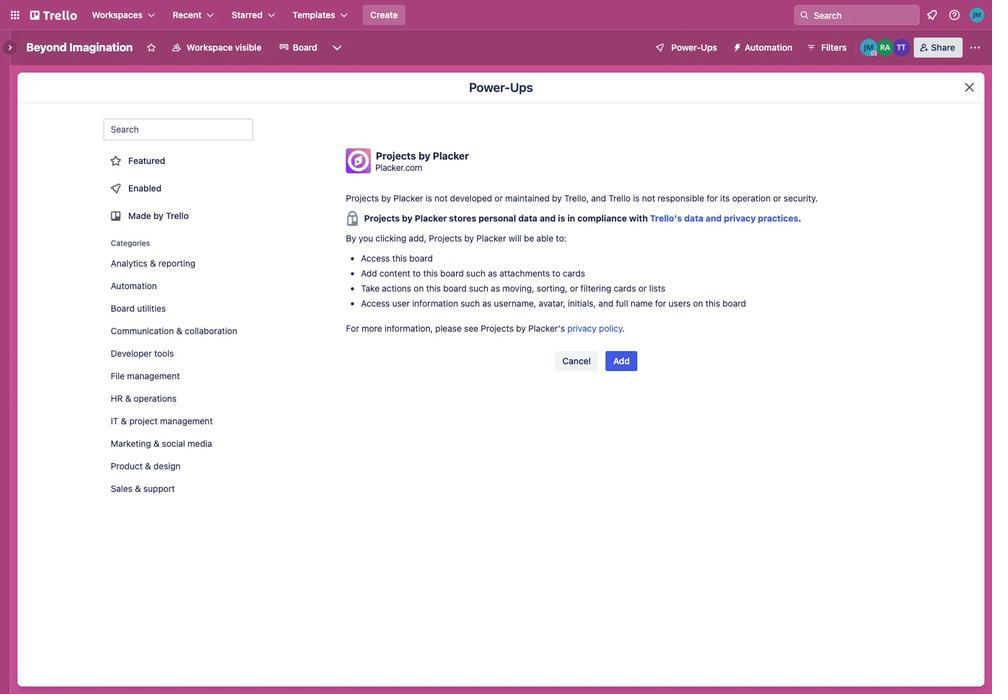 Task type: locate. For each thing, give the bounding box(es) containing it.
you
[[359, 233, 374, 244]]

placker for projects by placker is not developed or maintained by trello, and trello is not responsible for its operation or security.
[[394, 193, 424, 203]]

media
[[188, 438, 212, 449]]

sm image
[[728, 38, 745, 55]]

0 vertical spatial jeremy miller (jeremymiller198) image
[[970, 8, 985, 23]]

1 horizontal spatial privacy
[[725, 213, 756, 223]]

2 data from the left
[[685, 213, 704, 223]]

ups inside button
[[701, 42, 718, 53]]

beyond imagination
[[26, 41, 133, 54]]

1 horizontal spatial trello
[[609, 193, 631, 203]]

information,
[[385, 323, 433, 334]]

1 vertical spatial jeremy miller (jeremymiller198) image
[[861, 39, 878, 56]]

automation link
[[103, 276, 254, 296]]

able
[[537, 233, 554, 244]]

add
[[361, 268, 377, 279], [614, 356, 630, 366]]

0 vertical spatial as
[[488, 268, 498, 279]]

1 vertical spatial cards
[[614, 283, 637, 294]]

access down take
[[361, 298, 390, 309]]

compliance
[[578, 213, 627, 223]]

add up take
[[361, 268, 377, 279]]

marketing & social media
[[111, 438, 212, 449]]

placker for projects by placker stores personal data and is in compliance with trello's data and privacy practices .
[[415, 213, 447, 223]]

0 horizontal spatial trello
[[166, 210, 189, 221]]

1 vertical spatial on
[[694, 298, 704, 309]]

trello up compliance
[[609, 193, 631, 203]]

1 horizontal spatial for
[[707, 193, 718, 203]]

1 horizontal spatial automation
[[745, 42, 793, 53]]

moving,
[[503, 283, 535, 294]]

trello down enabled link
[[166, 210, 189, 221]]

Board name text field
[[20, 38, 139, 58]]

file management
[[111, 371, 180, 381]]

. down the full
[[623, 323, 625, 334]]

recent button
[[165, 5, 222, 25]]

by left placker's
[[517, 323, 526, 334]]

share button
[[914, 38, 963, 58]]

for
[[707, 193, 718, 203], [656, 298, 667, 309]]

jeremy miller (jeremymiller198) image right open information menu image
[[970, 8, 985, 23]]

0 vertical spatial power-ups
[[672, 42, 718, 53]]

content
[[380, 268, 411, 279]]

1 horizontal spatial board
[[293, 42, 318, 53]]

privacy down operation
[[725, 213, 756, 223]]

users
[[669, 298, 691, 309]]

1 vertical spatial for
[[656, 298, 667, 309]]

and left the full
[[599, 298, 614, 309]]

0 vertical spatial for
[[707, 193, 718, 203]]

1 horizontal spatial to
[[553, 268, 561, 279]]

0 vertical spatial privacy
[[725, 213, 756, 223]]

file management link
[[103, 366, 254, 386]]

board for board
[[293, 42, 318, 53]]

as left the attachments
[[488, 268, 498, 279]]

0 horizontal spatial .
[[623, 323, 625, 334]]

jeremy miller (jeremymiller198) image left terry turtle (terryturtle) image
[[861, 39, 878, 56]]

by you clicking add, projects by placker will be able to:
[[346, 233, 567, 244]]

board
[[293, 42, 318, 53], [111, 303, 135, 314]]

placker up add,
[[415, 213, 447, 223]]

workspaces button
[[85, 5, 163, 25]]

placker up developed
[[433, 150, 469, 161]]

data down responsible
[[685, 213, 704, 223]]

projects up clicking
[[364, 213, 400, 223]]

is down 'projects by placker placker.com'
[[426, 193, 432, 203]]

access
[[361, 253, 390, 264], [361, 298, 390, 309]]

workspaces
[[92, 9, 143, 20]]

1 vertical spatial add
[[614, 356, 630, 366]]

and down its
[[706, 213, 722, 223]]

projects up you
[[346, 193, 379, 203]]

management
[[127, 371, 180, 381], [160, 416, 213, 426]]

product & design link
[[103, 456, 254, 476]]

1 to from the left
[[413, 268, 421, 279]]

0 horizontal spatial not
[[435, 193, 448, 203]]

1 horizontal spatial power-ups
[[672, 42, 718, 53]]

2 vertical spatial such
[[461, 298, 480, 309]]

board left customize views image
[[293, 42, 318, 53]]

add down 'policy'
[[614, 356, 630, 366]]

& for sales
[[135, 483, 141, 494]]

1 horizontal spatial jeremy miller (jeremymiller198) image
[[970, 8, 985, 23]]

by
[[419, 150, 431, 161], [382, 193, 391, 203], [553, 193, 562, 203], [154, 210, 164, 221], [402, 213, 413, 223], [465, 233, 474, 244], [517, 323, 526, 334]]

& right "it"
[[121, 416, 127, 426]]

1 vertical spatial trello
[[166, 210, 189, 221]]

& down board utilities link
[[176, 326, 183, 336]]

data down maintained
[[519, 213, 538, 223]]

is left 'in'
[[558, 213, 566, 223]]

2 vertical spatial as
[[483, 298, 492, 309]]

1 horizontal spatial ups
[[701, 42, 718, 53]]

1 horizontal spatial data
[[685, 213, 704, 223]]

0 vertical spatial automation
[[745, 42, 793, 53]]

and inside access this board add content to this board such as attachments to cards take actions on this board such as moving, sorting, or filtering cards or lists access user information such as username, avatar, initials, and full name for users on this board
[[599, 298, 614, 309]]

0 horizontal spatial data
[[519, 213, 538, 223]]

management down 'hr & operations' link
[[160, 416, 213, 426]]

board for board utilities
[[111, 303, 135, 314]]

by left trello,
[[553, 193, 562, 203]]

1 vertical spatial board
[[111, 303, 135, 314]]

0 horizontal spatial add
[[361, 268, 377, 279]]

filters button
[[803, 38, 851, 58]]

automation
[[745, 42, 793, 53], [111, 280, 157, 291]]

projects by placker stores personal data and is in compliance with trello's data and privacy practices .
[[364, 213, 802, 223]]

0 horizontal spatial for
[[656, 298, 667, 309]]

templates button
[[285, 5, 356, 25]]

projects right see
[[481, 323, 514, 334]]

0 vertical spatial power-
[[672, 42, 701, 53]]

operations
[[134, 393, 177, 404]]

1 not from the left
[[435, 193, 448, 203]]

add button
[[606, 351, 638, 371]]

& for product
[[145, 461, 151, 471]]

placker
[[433, 150, 469, 161], [394, 193, 424, 203], [415, 213, 447, 223], [477, 233, 507, 244]]

0 horizontal spatial power-ups
[[469, 80, 533, 95]]

power-ups inside power-ups button
[[672, 42, 718, 53]]

& for communication
[[176, 326, 183, 336]]

0 horizontal spatial on
[[414, 283, 424, 294]]

not
[[435, 193, 448, 203], [643, 193, 656, 203]]

by right made
[[154, 210, 164, 221]]

marketing & social media link
[[103, 434, 254, 454]]

board link
[[272, 38, 325, 58]]

1 vertical spatial power-
[[469, 80, 511, 95]]

projects
[[376, 150, 416, 161], [346, 193, 379, 203], [364, 213, 400, 223], [429, 233, 462, 244], [481, 323, 514, 334]]

placker down placker.com
[[394, 193, 424, 203]]

automation left filters button
[[745, 42, 793, 53]]

is up with
[[634, 193, 640, 203]]

not up with
[[643, 193, 656, 203]]

and
[[592, 193, 607, 203], [540, 213, 556, 223], [706, 213, 722, 223], [599, 298, 614, 309]]

jeremy miller (jeremymiller198) image inside the primary "element"
[[970, 8, 985, 23]]

on right users
[[694, 298, 704, 309]]

developer tools link
[[103, 344, 254, 364]]

0 horizontal spatial privacy
[[568, 323, 597, 334]]

1 vertical spatial such
[[469, 283, 489, 294]]

by up placker.com
[[419, 150, 431, 161]]

0 vertical spatial on
[[414, 283, 424, 294]]

back to home image
[[30, 5, 77, 25]]

product & design
[[111, 461, 181, 471]]

1 horizontal spatial add
[[614, 356, 630, 366]]

such down "by you clicking add, projects by placker will be able to:"
[[467, 268, 486, 279]]

starred button
[[224, 5, 283, 25]]

communication & collaboration link
[[103, 321, 254, 341]]

board
[[410, 253, 433, 264], [441, 268, 464, 279], [444, 283, 467, 294], [723, 298, 747, 309]]

0 notifications image
[[925, 8, 940, 23]]

such
[[467, 268, 486, 279], [469, 283, 489, 294], [461, 298, 480, 309]]

information
[[413, 298, 459, 309]]

1 vertical spatial ups
[[511, 80, 533, 95]]

cards
[[563, 268, 586, 279], [614, 283, 637, 294]]

1 vertical spatial privacy
[[568, 323, 597, 334]]

& right sales
[[135, 483, 141, 494]]

board left utilities at the top left of the page
[[111, 303, 135, 314]]

& right analytics
[[150, 258, 156, 269]]

& for marketing
[[154, 438, 160, 449]]

sorting,
[[537, 283, 568, 294]]

& left social at the left of the page
[[154, 438, 160, 449]]

privacy down initials,
[[568, 323, 597, 334]]

board utilities link
[[103, 299, 254, 319]]

as
[[488, 268, 498, 279], [491, 283, 500, 294], [483, 298, 492, 309]]

search image
[[800, 10, 810, 20]]

for more information, please see projects by placker's privacy policy .
[[346, 323, 625, 334]]

customize views image
[[331, 41, 344, 54]]

such left moving,
[[469, 283, 489, 294]]

by down stores
[[465, 233, 474, 244]]

0 vertical spatial ups
[[701, 42, 718, 53]]

open information menu image
[[949, 9, 962, 21]]

access down you
[[361, 253, 390, 264]]

jeremy miller (jeremymiller198) image
[[970, 8, 985, 23], [861, 39, 878, 56]]

. down security.
[[799, 213, 802, 223]]

1 horizontal spatial power-
[[672, 42, 701, 53]]

1 horizontal spatial .
[[799, 213, 802, 223]]

1 vertical spatial access
[[361, 298, 390, 309]]

avatar,
[[539, 298, 566, 309]]

automation inside button
[[745, 42, 793, 53]]

placker inside 'projects by placker placker.com'
[[433, 150, 469, 161]]

add,
[[409, 233, 427, 244]]

full
[[616, 298, 629, 309]]

& right hr
[[125, 393, 131, 404]]

0 vertical spatial board
[[293, 42, 318, 53]]

as up for more information, please see projects by placker's privacy policy .
[[483, 298, 492, 309]]

is
[[426, 193, 432, 203], [634, 193, 640, 203], [558, 213, 566, 223]]

1 vertical spatial .
[[623, 323, 625, 334]]

1 horizontal spatial not
[[643, 193, 656, 203]]

1 vertical spatial automation
[[111, 280, 157, 291]]

for down lists
[[656, 298, 667, 309]]

cards up sorting,
[[563, 268, 586, 279]]

by down placker.com
[[382, 193, 391, 203]]

management up operations
[[127, 371, 180, 381]]

&
[[150, 258, 156, 269], [176, 326, 183, 336], [125, 393, 131, 404], [121, 416, 127, 426], [154, 438, 160, 449], [145, 461, 151, 471], [135, 483, 141, 494]]

board utilities
[[111, 303, 166, 314]]

analytics & reporting
[[111, 258, 196, 269]]

design
[[154, 461, 181, 471]]

cards up the full
[[614, 283, 637, 294]]

projects up placker.com
[[376, 150, 416, 161]]

0 horizontal spatial cards
[[563, 268, 586, 279]]

as left moving,
[[491, 283, 500, 294]]

to right content
[[413, 268, 421, 279]]

2 access from the top
[[361, 298, 390, 309]]

0 horizontal spatial board
[[111, 303, 135, 314]]

filters
[[822, 42, 847, 53]]

trello's
[[651, 213, 683, 223]]

0 horizontal spatial to
[[413, 268, 421, 279]]

or up the practices
[[774, 193, 782, 203]]

on right the actions on the top of the page
[[414, 283, 424, 294]]

0 vertical spatial access
[[361, 253, 390, 264]]

1 vertical spatial power-ups
[[469, 80, 533, 95]]

automation up board utilities
[[111, 280, 157, 291]]

not left developed
[[435, 193, 448, 203]]

projects down stores
[[429, 233, 462, 244]]

projects inside 'projects by placker placker.com'
[[376, 150, 416, 161]]

& left 'design'
[[145, 461, 151, 471]]

marketing
[[111, 438, 151, 449]]

0 horizontal spatial automation
[[111, 280, 157, 291]]

on
[[414, 283, 424, 294], [694, 298, 704, 309]]

trello
[[609, 193, 631, 203], [166, 210, 189, 221]]

0 vertical spatial add
[[361, 268, 377, 279]]

to up sorting,
[[553, 268, 561, 279]]

0 horizontal spatial is
[[426, 193, 432, 203]]

create
[[371, 9, 398, 20]]

1 horizontal spatial cards
[[614, 283, 637, 294]]

power-ups button
[[647, 38, 725, 58]]

username,
[[494, 298, 537, 309]]

power-ups
[[672, 42, 718, 53], [469, 80, 533, 95]]

such up see
[[461, 298, 480, 309]]

hr & operations link
[[103, 389, 254, 409]]

for left its
[[707, 193, 718, 203]]



Task type: describe. For each thing, give the bounding box(es) containing it.
or left lists
[[639, 283, 647, 294]]

2 not from the left
[[643, 193, 656, 203]]

product
[[111, 461, 143, 471]]

& for it
[[121, 416, 127, 426]]

& for analytics
[[150, 258, 156, 269]]

project
[[129, 416, 158, 426]]

will
[[509, 233, 522, 244]]

workspace visible button
[[164, 38, 269, 58]]

see
[[464, 323, 479, 334]]

projects for projects by placker is not developed or maintained by trello, and trello is not responsible for its operation or security.
[[346, 193, 379, 203]]

hr
[[111, 393, 123, 404]]

in
[[568, 213, 576, 223]]

beyond
[[26, 41, 67, 54]]

developed
[[450, 193, 493, 203]]

0 vertical spatial management
[[127, 371, 180, 381]]

0 horizontal spatial ups
[[511, 80, 533, 95]]

& for hr
[[125, 393, 131, 404]]

it & project management
[[111, 416, 213, 426]]

actions
[[382, 283, 412, 294]]

with
[[630, 213, 648, 223]]

social
[[162, 438, 185, 449]]

placker down personal
[[477, 233, 507, 244]]

sales & support link
[[103, 479, 254, 499]]

made by trello link
[[103, 203, 254, 229]]

policy
[[599, 323, 623, 334]]

communication & collaboration
[[111, 326, 237, 336]]

and up compliance
[[592, 193, 607, 203]]

templates
[[293, 9, 336, 20]]

initials,
[[568, 298, 597, 309]]

projects by placker is not developed or maintained by trello, and trello is not responsible for its operation or security.
[[346, 193, 819, 203]]

terry turtle (terryturtle) image
[[893, 39, 911, 56]]

filtering
[[581, 283, 612, 294]]

sales & support
[[111, 483, 175, 494]]

trello,
[[565, 193, 589, 203]]

access this board add content to this board such as attachments to cards take actions on this board such as moving, sorting, or filtering cards or lists access user information such as username, avatar, initials, and full name for users on this board
[[361, 253, 747, 309]]

starred
[[232, 9, 263, 20]]

security.
[[784, 193, 819, 203]]

1 horizontal spatial on
[[694, 298, 704, 309]]

and up "able"
[[540, 213, 556, 223]]

to:
[[556, 233, 567, 244]]

personal
[[479, 213, 516, 223]]

its
[[721, 193, 730, 203]]

add inside access this board add content to this board such as attachments to cards take actions on this board such as moving, sorting, or filtering cards or lists access user information such as username, avatar, initials, and full name for users on this board
[[361, 268, 377, 279]]

trello inside made by trello link
[[166, 210, 189, 221]]

practices
[[759, 213, 799, 223]]

cancel button
[[555, 351, 599, 371]]

trello's data and privacy practices link
[[651, 213, 799, 223]]

1 horizontal spatial is
[[558, 213, 566, 223]]

primary element
[[0, 0, 993, 30]]

0 vertical spatial trello
[[609, 193, 631, 203]]

developer tools
[[111, 348, 174, 359]]

0 vertical spatial .
[[799, 213, 802, 223]]

imagination
[[69, 41, 133, 54]]

featured
[[128, 155, 165, 166]]

0 horizontal spatial power-
[[469, 80, 511, 95]]

sales
[[111, 483, 133, 494]]

Search text field
[[103, 118, 254, 141]]

workspace
[[187, 42, 233, 53]]

operation
[[733, 193, 771, 203]]

take
[[361, 283, 380, 294]]

2 horizontal spatial is
[[634, 193, 640, 203]]

made
[[128, 210, 151, 221]]

this member is an admin of this board. image
[[872, 51, 878, 56]]

it
[[111, 416, 119, 426]]

workspace visible
[[187, 42, 262, 53]]

visible
[[235, 42, 262, 53]]

0 horizontal spatial jeremy miller (jeremymiller198) image
[[861, 39, 878, 56]]

or up personal
[[495, 193, 503, 203]]

0 vertical spatial cards
[[563, 268, 586, 279]]

2 to from the left
[[553, 268, 561, 279]]

cancel
[[563, 356, 591, 366]]

create button
[[363, 5, 406, 25]]

for inside access this board add content to this board such as attachments to cards take actions on this board such as moving, sorting, or filtering cards or lists access user information such as username, avatar, initials, and full name for users on this board
[[656, 298, 667, 309]]

communication
[[111, 326, 174, 336]]

lists
[[650, 283, 666, 294]]

be
[[524, 233, 535, 244]]

ruby anderson (rubyanderson7) image
[[877, 39, 894, 56]]

enabled
[[128, 183, 162, 193]]

share
[[932, 42, 956, 53]]

1 access from the top
[[361, 253, 390, 264]]

support
[[143, 483, 175, 494]]

power- inside button
[[672, 42, 701, 53]]

add inside button
[[614, 356, 630, 366]]

attachments
[[500, 268, 550, 279]]

or up initials,
[[570, 283, 579, 294]]

star or unstar board image
[[147, 43, 157, 53]]

Search field
[[810, 6, 920, 24]]

placker.com
[[376, 162, 423, 172]]

clicking
[[376, 233, 407, 244]]

user
[[393, 298, 410, 309]]

by up add,
[[402, 213, 413, 223]]

enabled link
[[103, 176, 254, 201]]

show menu image
[[970, 41, 982, 54]]

analytics & reporting link
[[103, 254, 254, 274]]

made by trello
[[128, 210, 189, 221]]

1 vertical spatial as
[[491, 283, 500, 294]]

projects for projects by placker placker.com
[[376, 150, 416, 161]]

please
[[436, 323, 462, 334]]

projects for projects by placker stores personal data and is in compliance with trello's data and privacy practices .
[[364, 213, 400, 223]]

by inside 'projects by placker placker.com'
[[419, 150, 431, 161]]

1 vertical spatial management
[[160, 416, 213, 426]]

analytics
[[111, 258, 148, 269]]

name
[[631, 298, 653, 309]]

placker for projects by placker placker.com
[[433, 150, 469, 161]]

it & project management link
[[103, 411, 254, 431]]

collaboration
[[185, 326, 237, 336]]

developer
[[111, 348, 152, 359]]

reporting
[[159, 258, 196, 269]]

0 vertical spatial such
[[467, 268, 486, 279]]

featured link
[[103, 148, 254, 173]]

tools
[[154, 348, 174, 359]]

hr & operations
[[111, 393, 177, 404]]

1 data from the left
[[519, 213, 538, 223]]



Task type: vqa. For each thing, say whether or not it's contained in the screenshot.
Workspace.
no



